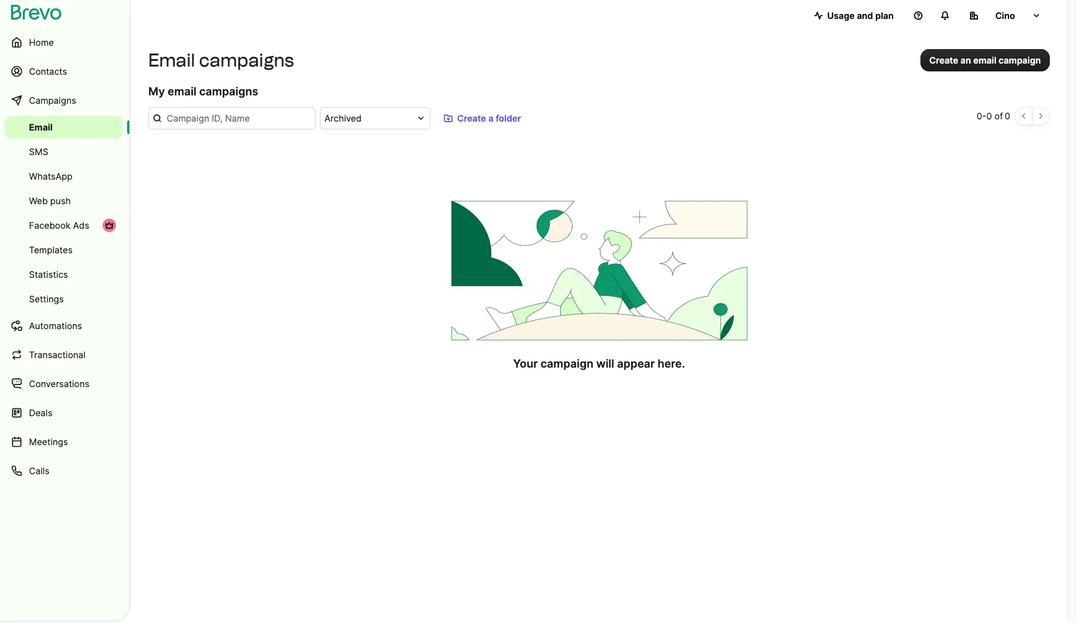 Task type: describe. For each thing, give the bounding box(es) containing it.
here.
[[658, 357, 686, 370]]

your campaign will appear here.
[[513, 357, 686, 370]]

cino
[[996, 10, 1016, 21]]

sms link
[[4, 141, 123, 163]]

templates
[[29, 244, 73, 256]]

settings link
[[4, 288, 123, 310]]

whatsapp
[[29, 171, 73, 182]]

automations
[[29, 320, 82, 331]]

1 vertical spatial email
[[168, 85, 197, 98]]

home
[[29, 37, 54, 48]]

contacts link
[[4, 58, 123, 85]]

cino button
[[961, 4, 1051, 27]]

0 - 0 of 0
[[977, 110, 1011, 122]]

create a folder
[[457, 113, 521, 124]]

conversations link
[[4, 370, 123, 397]]

ads
[[73, 220, 89, 231]]

-
[[983, 110, 987, 122]]

Campaign ID, Name search field
[[148, 107, 316, 129]]

facebook ads
[[29, 220, 89, 231]]

left___rvooi image
[[105, 221, 114, 230]]

usage
[[828, 10, 855, 21]]

automations link
[[4, 312, 123, 339]]

campaign inside create an email campaign button
[[999, 55, 1042, 66]]

1 0 from the left
[[977, 110, 983, 122]]

my
[[148, 85, 165, 98]]

sms
[[29, 146, 48, 157]]

meetings
[[29, 436, 68, 447]]

statistics
[[29, 269, 68, 280]]

deals
[[29, 407, 52, 418]]

usage and plan
[[828, 10, 894, 21]]

whatsapp link
[[4, 165, 123, 187]]

facebook ads link
[[4, 214, 123, 237]]

meetings link
[[4, 428, 123, 455]]

empty campaign image
[[444, 201, 755, 340]]

web push link
[[4, 190, 123, 212]]

plan
[[876, 10, 894, 21]]

a
[[489, 113, 494, 124]]

appear
[[617, 357, 655, 370]]

email inside button
[[974, 55, 997, 66]]

create an email campaign
[[930, 55, 1042, 66]]

3 0 from the left
[[1005, 110, 1011, 122]]

transactional link
[[4, 341, 123, 368]]

email for email campaigns
[[148, 50, 195, 71]]

facebook
[[29, 220, 71, 231]]

2 0 from the left
[[987, 110, 993, 122]]

create for create a folder
[[457, 113, 487, 124]]

deals link
[[4, 399, 123, 426]]

campaigns
[[29, 95, 76, 106]]



Task type: vqa. For each thing, say whether or not it's contained in the screenshot.
Your campaign will appear here.
yes



Task type: locate. For each thing, give the bounding box(es) containing it.
templates link
[[4, 239, 123, 261]]

0 horizontal spatial campaign
[[541, 357, 594, 370]]

folder
[[496, 113, 521, 124]]

archived button
[[320, 107, 431, 129]]

your
[[513, 357, 538, 370]]

1 horizontal spatial create
[[930, 55, 959, 66]]

create a folder button
[[435, 107, 530, 129]]

create left an
[[930, 55, 959, 66]]

1 horizontal spatial email
[[974, 55, 997, 66]]

campaigns up campaign id, name search field
[[199, 85, 258, 98]]

0 vertical spatial email
[[148, 50, 195, 71]]

campaign down cino
[[999, 55, 1042, 66]]

2 horizontal spatial 0
[[1005, 110, 1011, 122]]

campaigns up my email campaigns
[[199, 50, 294, 71]]

my email campaigns
[[148, 85, 258, 98]]

0 horizontal spatial email
[[29, 122, 53, 133]]

email up my
[[148, 50, 195, 71]]

calls link
[[4, 457, 123, 484]]

usage and plan button
[[805, 4, 903, 27]]

home link
[[4, 29, 123, 56]]

0
[[977, 110, 983, 122], [987, 110, 993, 122], [1005, 110, 1011, 122]]

0 vertical spatial create
[[930, 55, 959, 66]]

an
[[961, 55, 972, 66]]

1 vertical spatial campaign
[[541, 357, 594, 370]]

email campaigns
[[148, 50, 294, 71]]

transactional
[[29, 349, 86, 360]]

0 vertical spatial campaign
[[999, 55, 1042, 66]]

1 vertical spatial create
[[457, 113, 487, 124]]

email link
[[4, 116, 123, 138]]

0 horizontal spatial 0
[[977, 110, 983, 122]]

1 vertical spatial email
[[29, 122, 53, 133]]

email
[[148, 50, 195, 71], [29, 122, 53, 133]]

will
[[597, 357, 615, 370]]

campaigns
[[199, 50, 294, 71], [199, 85, 258, 98]]

create left 'a'
[[457, 113, 487, 124]]

1 vertical spatial campaigns
[[199, 85, 258, 98]]

1 horizontal spatial campaign
[[999, 55, 1042, 66]]

settings
[[29, 293, 64, 305]]

conversations
[[29, 378, 89, 389]]

campaign left 'will'
[[541, 357, 594, 370]]

0 horizontal spatial email
[[168, 85, 197, 98]]

email right an
[[974, 55, 997, 66]]

0 vertical spatial campaigns
[[199, 50, 294, 71]]

push
[[50, 195, 71, 206]]

email up sms on the left top
[[29, 122, 53, 133]]

0 vertical spatial email
[[974, 55, 997, 66]]

calls
[[29, 465, 49, 476]]

create an email campaign button
[[921, 49, 1051, 71]]

create
[[930, 55, 959, 66], [457, 113, 487, 124]]

web
[[29, 195, 48, 206]]

1 horizontal spatial email
[[148, 50, 195, 71]]

contacts
[[29, 66, 67, 77]]

campaign
[[999, 55, 1042, 66], [541, 357, 594, 370]]

campaigns link
[[4, 87, 123, 114]]

1 horizontal spatial 0
[[987, 110, 993, 122]]

0 horizontal spatial create
[[457, 113, 487, 124]]

email right my
[[168, 85, 197, 98]]

and
[[857, 10, 874, 21]]

email
[[974, 55, 997, 66], [168, 85, 197, 98]]

email for email
[[29, 122, 53, 133]]

statistics link
[[4, 263, 123, 286]]

archived
[[325, 113, 362, 124]]

of
[[995, 110, 1004, 122]]

create for create an email campaign
[[930, 55, 959, 66]]

web push
[[29, 195, 71, 206]]



